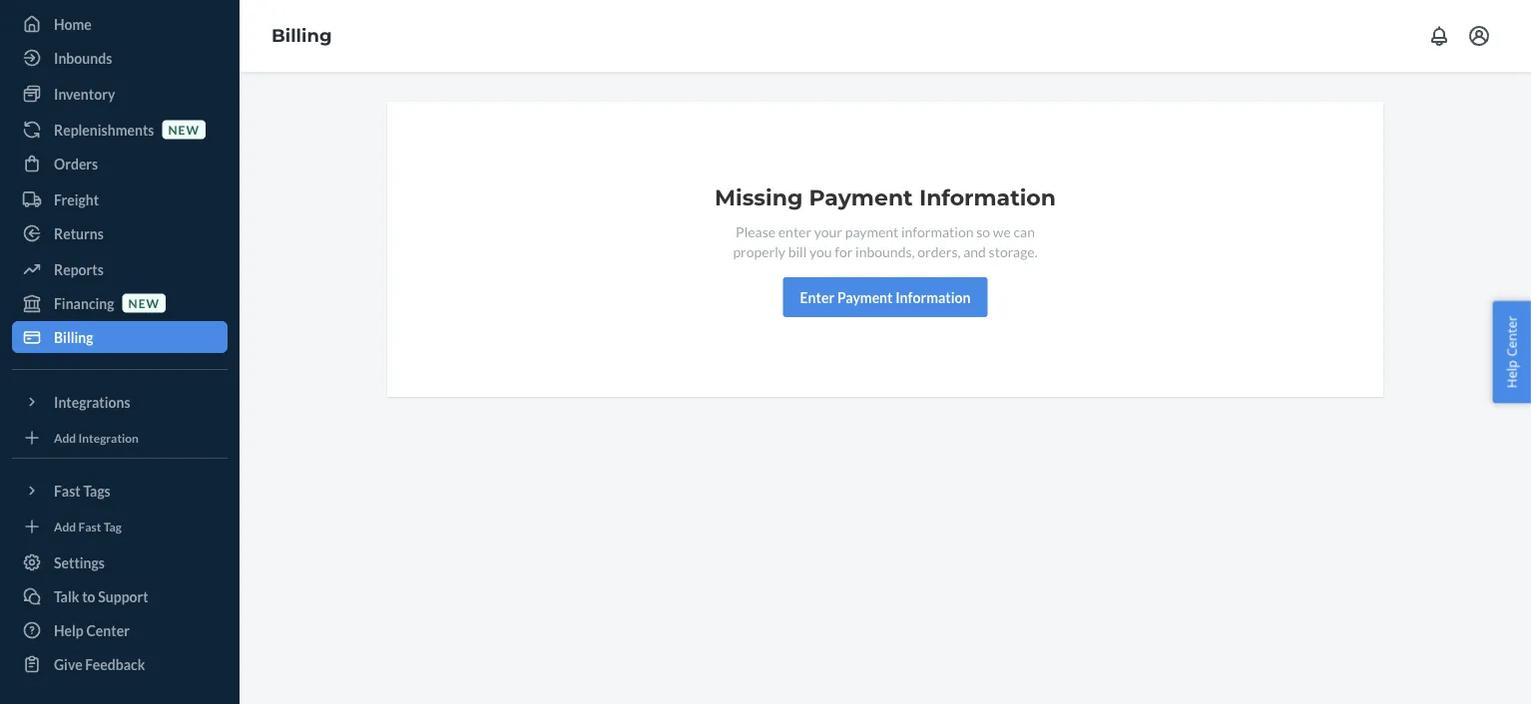 Task type: locate. For each thing, give the bounding box(es) containing it.
1 vertical spatial payment
[[837, 289, 893, 306]]

enter
[[778, 223, 812, 240]]

tags
[[83, 483, 111, 500]]

properly
[[733, 243, 786, 260]]

information inside button
[[896, 289, 971, 306]]

freight
[[54, 191, 99, 208]]

new down reports link
[[128, 296, 160, 310]]

enter payment information
[[800, 289, 971, 306]]

0 horizontal spatial center
[[86, 622, 130, 639]]

0 vertical spatial billing
[[272, 25, 332, 47]]

enter
[[800, 289, 835, 306]]

help
[[1503, 360, 1521, 389], [54, 622, 84, 639]]

1 horizontal spatial center
[[1503, 316, 1521, 357]]

missing
[[715, 184, 803, 211]]

talk to support button
[[12, 581, 228, 613]]

payment
[[809, 184, 913, 211], [837, 289, 893, 306]]

home
[[54, 15, 92, 32]]

1 horizontal spatial help center
[[1503, 316, 1521, 389]]

fast left tags
[[54, 483, 81, 500]]

0 vertical spatial billing link
[[272, 25, 332, 47]]

0 vertical spatial payment
[[809, 184, 913, 211]]

payment right enter
[[837, 289, 893, 306]]

payment up payment
[[809, 184, 913, 211]]

help center button
[[1493, 301, 1531, 404]]

1 vertical spatial help
[[54, 622, 84, 639]]

replenishments
[[54, 121, 154, 138]]

orders
[[54, 155, 98, 172]]

inventory
[[54, 85, 115, 102]]

integrations
[[54, 394, 130, 411]]

payment inside enter payment information button
[[837, 289, 893, 306]]

1 horizontal spatial billing
[[272, 25, 332, 47]]

inbounds link
[[12, 42, 228, 74]]

0 vertical spatial help
[[1503, 360, 1521, 389]]

talk
[[54, 589, 79, 605]]

give feedback button
[[12, 649, 228, 681]]

add
[[54, 431, 76, 445], [54, 520, 76, 534]]

feedback
[[85, 656, 145, 673]]

1 horizontal spatial billing link
[[272, 25, 332, 47]]

add integration
[[54, 431, 139, 445]]

billing
[[272, 25, 332, 47], [54, 329, 93, 346]]

integration
[[78, 431, 139, 445]]

1 horizontal spatial help
[[1503, 360, 1521, 389]]

help inside button
[[1503, 360, 1521, 389]]

add fast tag
[[54, 520, 122, 534]]

you
[[810, 243, 832, 260]]

new up orders link
[[168, 122, 200, 137]]

0 horizontal spatial help center
[[54, 622, 130, 639]]

information
[[919, 184, 1056, 211], [896, 289, 971, 306]]

0 vertical spatial add
[[54, 431, 76, 445]]

0 horizontal spatial billing
[[54, 329, 93, 346]]

2 add from the top
[[54, 520, 76, 534]]

0 vertical spatial center
[[1503, 316, 1521, 357]]

0 horizontal spatial billing link
[[12, 321, 228, 353]]

0 horizontal spatial help
[[54, 622, 84, 639]]

add left integration
[[54, 431, 76, 445]]

1 vertical spatial center
[[86, 622, 130, 639]]

fast left tag
[[78, 520, 101, 534]]

fast
[[54, 483, 81, 500], [78, 520, 101, 534]]

open account menu image
[[1468, 24, 1492, 48]]

1 vertical spatial information
[[896, 289, 971, 306]]

fast inside dropdown button
[[54, 483, 81, 500]]

1 vertical spatial billing link
[[12, 321, 228, 353]]

bill
[[788, 243, 807, 260]]

please
[[736, 223, 776, 240]]

add up settings
[[54, 520, 76, 534]]

0 vertical spatial information
[[919, 184, 1056, 211]]

reports link
[[12, 254, 228, 286]]

help center
[[1503, 316, 1521, 389], [54, 622, 130, 639]]

add for add fast tag
[[54, 520, 76, 534]]

0 vertical spatial new
[[168, 122, 200, 137]]

to
[[82, 589, 95, 605]]

payment for enter
[[837, 289, 893, 306]]

new
[[168, 122, 200, 137], [128, 296, 160, 310]]

open notifications image
[[1428, 24, 1452, 48]]

information down the orders,
[[896, 289, 971, 306]]

1 vertical spatial new
[[128, 296, 160, 310]]

1 vertical spatial fast
[[78, 520, 101, 534]]

0 vertical spatial help center
[[1503, 316, 1521, 389]]

missing payment information
[[715, 184, 1056, 211]]

settings
[[54, 555, 105, 572]]

0 vertical spatial fast
[[54, 483, 81, 500]]

add integration link
[[12, 426, 228, 450]]

freight link
[[12, 184, 228, 216]]

integrations button
[[12, 386, 228, 418]]

help center link
[[12, 615, 228, 647]]

1 add from the top
[[54, 431, 76, 445]]

0 horizontal spatial new
[[128, 296, 160, 310]]

1 vertical spatial add
[[54, 520, 76, 534]]

new for financing
[[128, 296, 160, 310]]

center
[[1503, 316, 1521, 357], [86, 622, 130, 639]]

add fast tag link
[[12, 515, 228, 539]]

information up so on the top
[[919, 184, 1056, 211]]

1 horizontal spatial new
[[168, 122, 200, 137]]

billing link
[[272, 25, 332, 47], [12, 321, 228, 353]]

give feedback
[[54, 656, 145, 673]]

1 vertical spatial billing
[[54, 329, 93, 346]]

returns
[[54, 225, 104, 242]]

inbounds
[[54, 49, 112, 66]]



Task type: describe. For each thing, give the bounding box(es) containing it.
orders link
[[12, 148, 228, 180]]

reports
[[54, 261, 104, 278]]

for
[[835, 243, 853, 260]]

settings link
[[12, 547, 228, 579]]

inventory link
[[12, 78, 228, 110]]

add for add integration
[[54, 431, 76, 445]]

information for missing payment information
[[919, 184, 1056, 211]]

enter payment information button
[[783, 278, 988, 317]]

please enter your payment information so we can properly bill you for inbounds, orders, and storage.
[[733, 223, 1038, 260]]

home link
[[12, 8, 228, 40]]

information for enter payment information
[[896, 289, 971, 306]]

center inside button
[[1503, 316, 1521, 357]]

so
[[977, 223, 990, 240]]

fast tags
[[54, 483, 111, 500]]

help center inside button
[[1503, 316, 1521, 389]]

support
[[98, 589, 148, 605]]

orders,
[[918, 243, 961, 260]]

fast tags button
[[12, 475, 228, 507]]

tag
[[104, 520, 122, 534]]

1 vertical spatial help center
[[54, 622, 130, 639]]

new for replenishments
[[168, 122, 200, 137]]

payment for missing
[[809, 184, 913, 211]]

talk to support
[[54, 589, 148, 605]]

financing
[[54, 295, 114, 312]]

payment
[[845, 223, 899, 240]]

returns link
[[12, 218, 228, 250]]

storage.
[[989, 243, 1038, 260]]

can
[[1014, 223, 1035, 240]]

and
[[964, 243, 986, 260]]

we
[[993, 223, 1011, 240]]

give
[[54, 656, 83, 673]]

your
[[814, 223, 843, 240]]

information
[[901, 223, 974, 240]]

inbounds,
[[856, 243, 915, 260]]



Task type: vqa. For each thing, say whether or not it's contained in the screenshot.
bottommost the products
no



